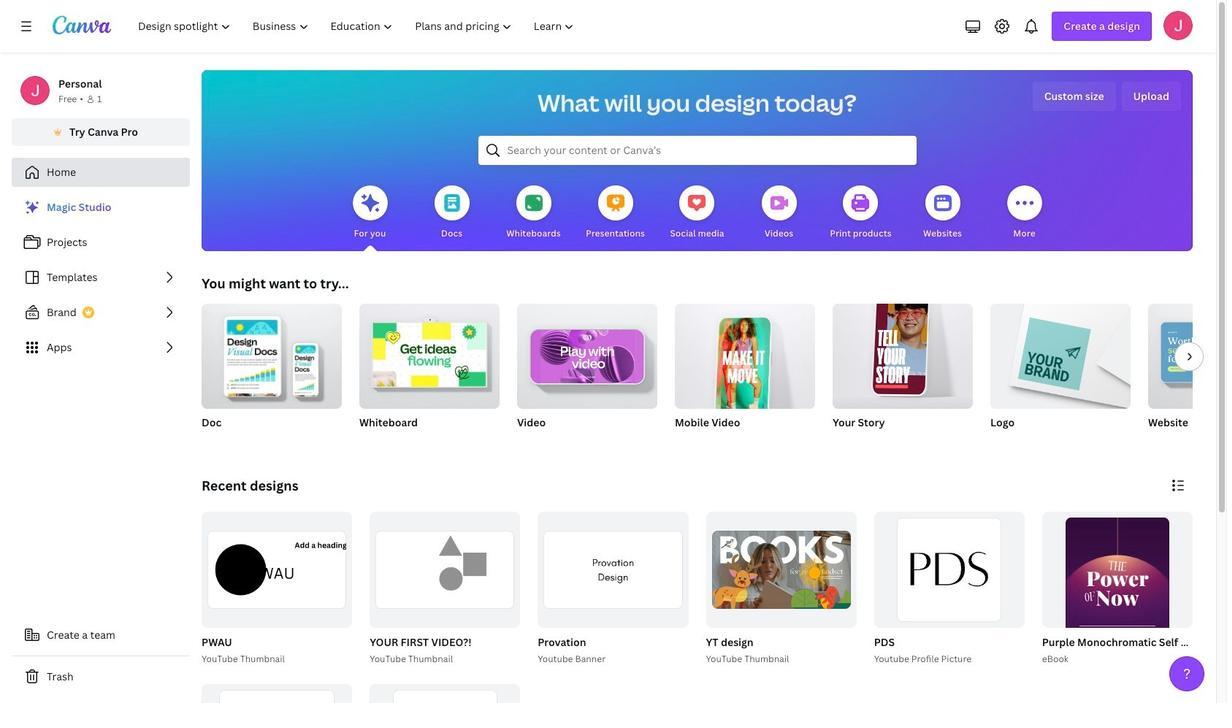 Task type: describe. For each thing, give the bounding box(es) containing it.
Search search field
[[507, 137, 887, 164]]



Task type: vqa. For each thing, say whether or not it's contained in the screenshot.
group
yes



Task type: locate. For each thing, give the bounding box(es) containing it.
None search field
[[478, 136, 916, 165]]

group
[[833, 295, 973, 449], [833, 295, 973, 409], [202, 298, 342, 449], [202, 298, 342, 409], [359, 298, 500, 449], [359, 298, 500, 409], [517, 298, 657, 449], [517, 298, 657, 409], [675, 298, 815, 449], [675, 298, 815, 418], [991, 298, 1131, 449], [991, 298, 1131, 409], [1148, 304, 1227, 449], [1148, 304, 1227, 409], [199, 512, 352, 667], [202, 512, 352, 628], [367, 512, 520, 667], [370, 512, 520, 628], [535, 512, 689, 667], [538, 512, 689, 628], [703, 512, 857, 667], [871, 512, 1025, 667], [1039, 512, 1227, 684], [1042, 512, 1193, 684], [202, 684, 352, 703], [370, 684, 520, 703]]

top level navigation element
[[129, 12, 587, 41]]

james peterson image
[[1164, 11, 1193, 40]]

list
[[12, 193, 190, 362]]



